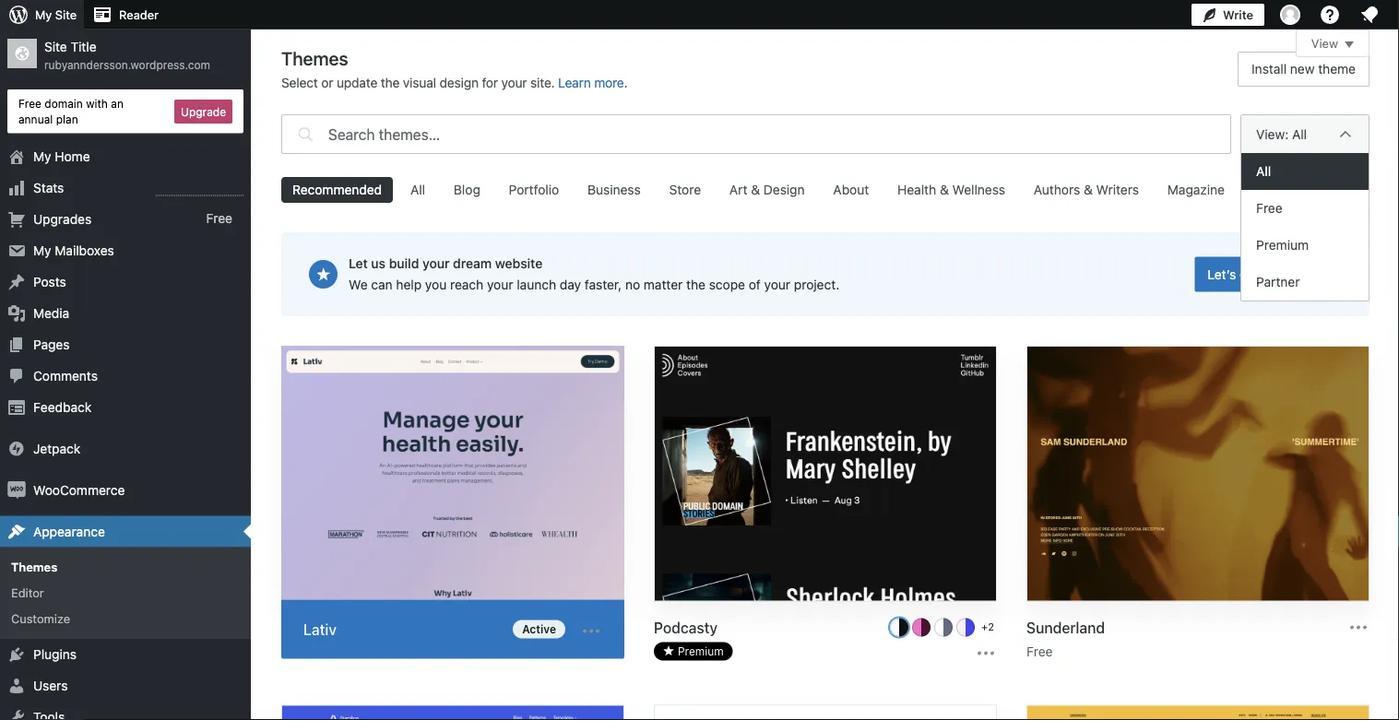 Task type: describe. For each thing, give the bounding box(es) containing it.
editor link
[[0, 580, 251, 606]]

my for my home
[[33, 149, 51, 164]]

blog
[[454, 182, 481, 197]]

art
[[730, 182, 748, 197]]

home
[[55, 149, 90, 164]]

recommended
[[292, 182, 382, 197]]

view: all
[[1257, 126, 1308, 142]]

wellness
[[953, 182, 1006, 197]]

sunderland is a simple theme that supports full-site editing. it comes with a set of minimal templates and design settings that can be manipulated through global styles. use it to build something beautiful. image
[[1028, 347, 1369, 603]]

annual plan
[[18, 112, 78, 125]]

build
[[389, 256, 419, 271]]

themes for themes select or update the visual design for your site. learn more .
[[281, 47, 348, 69]]

magazine
[[1168, 182, 1225, 197]]

theme
[[1319, 61, 1356, 77]]

music
[[1254, 182, 1289, 197]]

writers
[[1097, 182, 1139, 197]]

plugins
[[33, 647, 77, 663]]

pages link
[[0, 329, 251, 360]]

website
[[495, 256, 543, 271]]

get started
[[1240, 267, 1306, 282]]

partner link
[[1242, 264, 1369, 301]]

upgrades
[[33, 211, 92, 227]]

for
[[482, 75, 498, 90]]

view
[[1312, 36, 1339, 50]]

premium inside button
[[678, 645, 724, 658]]

all for all 'link'
[[1257, 164, 1272, 179]]

more options for theme lativ image
[[580, 620, 603, 642]]

themes select or update the visual design for your site. learn more .
[[281, 47, 628, 90]]

write link
[[1192, 0, 1265, 30]]

let's get started link
[[1195, 257, 1319, 292]]

2 horizontal spatial all
[[1293, 126, 1308, 142]]

about
[[834, 182, 869, 197]]

health
[[898, 182, 937, 197]]

let us build your dream website we can help you reach your launch day faster, no matter the scope of your project.
[[349, 256, 840, 292]]

woocommerce
[[33, 483, 125, 498]]

jetpack link
[[0, 433, 251, 465]]

no
[[626, 277, 640, 292]]

matter
[[644, 277, 683, 292]]

the inside themes select or update the visual design for your site. learn more .
[[381, 75, 400, 90]]

editor
[[11, 586, 44, 600]]

themes for themes
[[11, 560, 58, 574]]

sunderland
[[1027, 619, 1106, 636]]

let's get started
[[1208, 267, 1306, 282]]

authors & writers button
[[1023, 177, 1151, 203]]

install new theme
[[1252, 61, 1356, 77]]

magazine button
[[1157, 177, 1236, 203]]

my for my mailboxes
[[33, 243, 51, 258]]

recommended button
[[281, 177, 393, 203]]

my mailboxes link
[[0, 235, 251, 266]]

premium button
[[654, 642, 733, 661]]

or
[[321, 75, 333, 90]]

the inside let us build your dream website we can help you reach your launch day faster, no matter the scope of your project.
[[687, 277, 706, 292]]

launch
[[517, 277, 556, 292]]

your up 'you'
[[423, 256, 450, 271]]

comments link
[[0, 360, 251, 392]]

sometimes your podcast episode cover arts deserve more attention than regular thumbnails offer. if you think so, then podcasty is the theme design for your podcast site. image
[[655, 347, 997, 603]]

install
[[1252, 61, 1287, 77]]

organizer has a simple structure and displays only the necessary information a real portfolio can benefit from. it's ready to be used by designers, artists, architects, and creators. image
[[1028, 706, 1369, 721]]

view button
[[1296, 30, 1370, 57]]

health & wellness
[[898, 182, 1006, 197]]

visual
[[403, 75, 436, 90]]

we
[[349, 277, 368, 292]]

stats link
[[0, 172, 251, 204]]

free inside free domain with an annual plan
[[18, 97, 41, 110]]

reader
[[119, 8, 159, 22]]

Search search field
[[328, 115, 1231, 153]]

scope
[[709, 277, 746, 292]]

media link
[[0, 298, 251, 329]]

my for my site
[[35, 8, 52, 22]]

design
[[440, 75, 479, 90]]

your inside themes select or update the visual design for your site. learn more .
[[502, 75, 527, 90]]

manage your notifications image
[[1359, 4, 1381, 26]]

themes link
[[0, 554, 251, 580]]

premium link
[[1242, 227, 1369, 264]]

my mailboxes
[[33, 243, 114, 258]]

mailboxes
[[55, 243, 114, 258]]

my site
[[35, 8, 77, 22]]

my home link
[[0, 141, 251, 172]]

feedback
[[33, 400, 91, 415]]



Task type: vqa. For each thing, say whether or not it's contained in the screenshot.
an
yes



Task type: locate. For each thing, give the bounding box(es) containing it.
img image inside jetpack link
[[7, 440, 26, 458]]

all link
[[1242, 153, 1369, 190]]

upgrade button
[[174, 99, 233, 123]]

2 horizontal spatial &
[[1084, 182, 1093, 197]]

help image
[[1319, 4, 1342, 26]]

customize
[[11, 612, 70, 626]]

1 & from the left
[[751, 182, 760, 197]]

img image inside woocommerce link
[[7, 481, 26, 500]]

1 horizontal spatial all
[[1257, 164, 1272, 179]]

1 horizontal spatial the
[[687, 277, 706, 292]]

feedback link
[[0, 392, 251, 423]]

themes up or at the top left of the page
[[281, 47, 348, 69]]

of
[[749, 277, 761, 292]]

domain
[[45, 97, 83, 110]]

appearance
[[33, 524, 105, 539]]

1 vertical spatial themes
[[11, 560, 58, 574]]

write
[[1223, 8, 1254, 22]]

jetpack
[[33, 441, 81, 456]]

themes
[[281, 47, 348, 69], [11, 560, 58, 574]]

users
[[33, 679, 68, 694]]

art & design button
[[719, 177, 816, 203]]

premium
[[1257, 238, 1309, 253], [678, 645, 724, 658]]

my left the home
[[33, 149, 51, 164]]

img image left woocommerce
[[7, 481, 26, 500]]

let's
[[1208, 267, 1237, 282]]

0 vertical spatial themes
[[281, 47, 348, 69]]

media
[[33, 305, 69, 321]]

portfolio button
[[498, 177, 570, 203]]

authors & writers
[[1034, 182, 1139, 197]]

0 horizontal spatial all
[[411, 182, 425, 197]]

your right "for"
[[502, 75, 527, 90]]

store
[[669, 182, 701, 197]]

1 vertical spatial premium
[[678, 645, 724, 658]]

hey is a simple personal blog theme. image
[[655, 706, 997, 721]]

your down "website"
[[487, 277, 513, 292]]

health & wellness button
[[887, 177, 1017, 203]]

plugins link
[[0, 640, 251, 671]]

3 & from the left
[[1084, 182, 1093, 197]]

& right health
[[940, 182, 949, 197]]

my profile image
[[1281, 5, 1301, 25]]

users link
[[0, 671, 251, 702]]

2 img image from the top
[[7, 481, 26, 500]]

& for design
[[751, 182, 760, 197]]

my home
[[33, 149, 90, 164]]

sunderland free
[[1027, 619, 1106, 659]]

learn more link
[[558, 75, 624, 90]]

portfolio
[[509, 182, 559, 197]]

free down the highest hourly views 0 image
[[206, 211, 233, 227]]

update
[[337, 75, 378, 90]]

2 vertical spatial all
[[411, 182, 425, 197]]

1 horizontal spatial premium
[[1257, 238, 1309, 253]]

site.
[[531, 75, 555, 90]]

1 horizontal spatial themes
[[281, 47, 348, 69]]

about button
[[823, 177, 880, 203]]

None search field
[[281, 110, 1232, 159]]

blog button
[[443, 177, 492, 203]]

themes up the editor
[[11, 560, 58, 574]]

free up annual plan
[[18, 97, 41, 110]]

& for wellness
[[940, 182, 949, 197]]

free inside 'link'
[[1257, 201, 1283, 216]]

premium down the podcasty
[[678, 645, 724, 658]]

posts
[[33, 274, 66, 289]]

the left scope
[[687, 277, 706, 292]]

posts link
[[0, 266, 251, 298]]

an
[[111, 97, 124, 110]]

upgrade
[[181, 105, 226, 118]]

the left visual
[[381, 75, 400, 90]]

site inside 'site title rubyanndersson.wordpress.com'
[[44, 39, 67, 54]]

appearance link
[[0, 516, 251, 548]]

free link
[[1242, 190, 1369, 227]]

free down sunderland
[[1027, 644, 1053, 659]]

& left the writers on the right top
[[1084, 182, 1093, 197]]

1 vertical spatial the
[[687, 277, 706, 292]]

1 img image from the top
[[7, 440, 26, 458]]

site
[[55, 8, 77, 22], [44, 39, 67, 54]]

your right of
[[765, 277, 791, 292]]

all
[[1293, 126, 1308, 142], [1257, 164, 1272, 179], [411, 182, 425, 197]]

free inside sunderland free
[[1027, 644, 1053, 659]]

active
[[522, 623, 556, 636]]

woocommerce link
[[0, 475, 251, 506]]

highest hourly views 0 image
[[156, 184, 244, 196]]

0 vertical spatial all
[[1293, 126, 1308, 142]]

us
[[371, 256, 386, 271]]

closed image
[[1345, 42, 1355, 48]]

0 vertical spatial img image
[[7, 440, 26, 458]]

project.
[[794, 277, 840, 292]]

faster,
[[585, 277, 622, 292]]

design
[[764, 182, 805, 197]]

install new theme link
[[1238, 52, 1370, 87]]

img image for woocommerce
[[7, 481, 26, 500]]

0 horizontal spatial &
[[751, 182, 760, 197]]

can
[[371, 277, 393, 292]]

+2 button
[[979, 618, 997, 637]]

let
[[349, 256, 368, 271]]

authors
[[1034, 182, 1081, 197]]

learn more
[[558, 75, 624, 90]]

business button
[[577, 177, 652, 203]]

free domain with an annual plan
[[18, 97, 124, 125]]

startace is your ultimate business theme design. it is pretty valuable in assisting users in building their corporate websites, being established companies, or budding startups. image
[[282, 706, 624, 721]]

img image left jetpack
[[7, 440, 26, 458]]

music button
[[1243, 177, 1300, 203]]

site up title
[[55, 8, 77, 22]]

& inside button
[[1084, 182, 1093, 197]]

lativ is a wordpress block theme specifically designed for businesses and startups. it offers fresh, vibrant color palettes and sleek, modern templates that are perfect for companies looking to establish a bold and innovative online presence. image
[[281, 346, 625, 604]]

dream
[[453, 256, 492, 271]]

1 vertical spatial my
[[33, 149, 51, 164]]

& right art
[[751, 182, 760, 197]]

& for writers
[[1084, 182, 1093, 197]]

lativ
[[304, 621, 337, 638]]

title
[[71, 39, 97, 54]]

img image for jetpack
[[7, 440, 26, 458]]

0 horizontal spatial premium
[[678, 645, 724, 658]]

img image
[[7, 440, 26, 458], [7, 481, 26, 500]]

comments
[[33, 368, 98, 383]]

2 & from the left
[[940, 182, 949, 197]]

0 vertical spatial premium
[[1257, 238, 1309, 253]]

&
[[751, 182, 760, 197], [940, 182, 949, 197], [1084, 182, 1093, 197]]

premium inside the 'view: all' list box
[[1257, 238, 1309, 253]]

site left title
[[44, 39, 67, 54]]

art & design
[[730, 182, 805, 197]]

customize link
[[0, 606, 251, 632]]

1 vertical spatial all
[[1257, 164, 1272, 179]]

0 horizontal spatial the
[[381, 75, 400, 90]]

stats
[[33, 180, 64, 195]]

my left reader link
[[35, 8, 52, 22]]

1 horizontal spatial &
[[940, 182, 949, 197]]

new
[[1291, 61, 1315, 77]]

0 vertical spatial the
[[381, 75, 400, 90]]

all inside button
[[411, 182, 425, 197]]

day
[[560, 277, 581, 292]]

2 vertical spatial my
[[33, 243, 51, 258]]

rubyanndersson.wordpress.com
[[44, 58, 210, 71]]

pages
[[33, 337, 70, 352]]

all right view:
[[1293, 126, 1308, 142]]

with
[[86, 97, 108, 110]]

free down "music"
[[1257, 201, 1283, 216]]

my up posts
[[33, 243, 51, 258]]

business
[[588, 182, 641, 197]]

more options for theme podcasty image
[[975, 642, 997, 665]]

0 horizontal spatial themes
[[11, 560, 58, 574]]

view: all list box
[[1241, 153, 1370, 302]]

all up "music"
[[1257, 164, 1272, 179]]

help
[[396, 277, 422, 292]]

open search image
[[294, 110, 317, 159]]

themes inside themes select or update the visual design for your site. learn more .
[[281, 47, 348, 69]]

1 vertical spatial site
[[44, 39, 67, 54]]

+2
[[982, 621, 995, 633]]

all for all button
[[411, 182, 425, 197]]

1 vertical spatial img image
[[7, 481, 26, 500]]

site inside my site link
[[55, 8, 77, 22]]

0 vertical spatial site
[[55, 8, 77, 22]]

all left blog on the left
[[411, 182, 425, 197]]

more options for theme sunderland image
[[1348, 617, 1370, 639]]

premium up get started
[[1257, 238, 1309, 253]]

all inside 'link'
[[1257, 164, 1272, 179]]

0 vertical spatial my
[[35, 8, 52, 22]]



